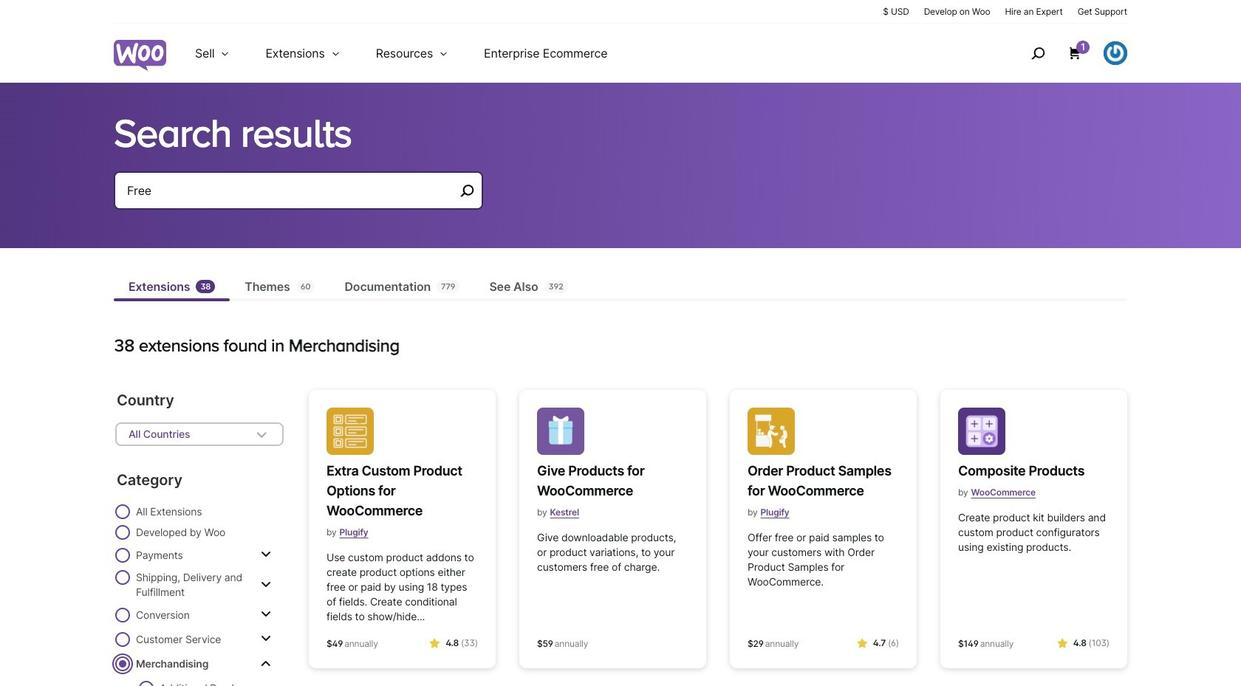 Task type: vqa. For each thing, say whether or not it's contained in the screenshot.
Open account menu icon
yes



Task type: describe. For each thing, give the bounding box(es) containing it.
Search extensions search field
[[127, 180, 455, 201]]

3 show subcategories image from the top
[[261, 633, 271, 645]]

search image
[[1026, 41, 1050, 65]]

open account menu image
[[1104, 41, 1128, 65]]

1 show subcategories image from the top
[[261, 579, 271, 591]]

Filter countries field
[[115, 423, 284, 446]]

4 show subcategories image from the top
[[261, 658, 271, 670]]



Task type: locate. For each thing, give the bounding box(es) containing it.
show subcategories image
[[261, 549, 271, 561]]

show subcategories image
[[261, 579, 271, 591], [261, 609, 271, 621], [261, 633, 271, 645], [261, 658, 271, 670]]

service navigation menu element
[[1000, 29, 1128, 77]]

angle down image
[[253, 426, 270, 443]]

2 show subcategories image from the top
[[261, 609, 271, 621]]

None search field
[[114, 171, 483, 228]]



